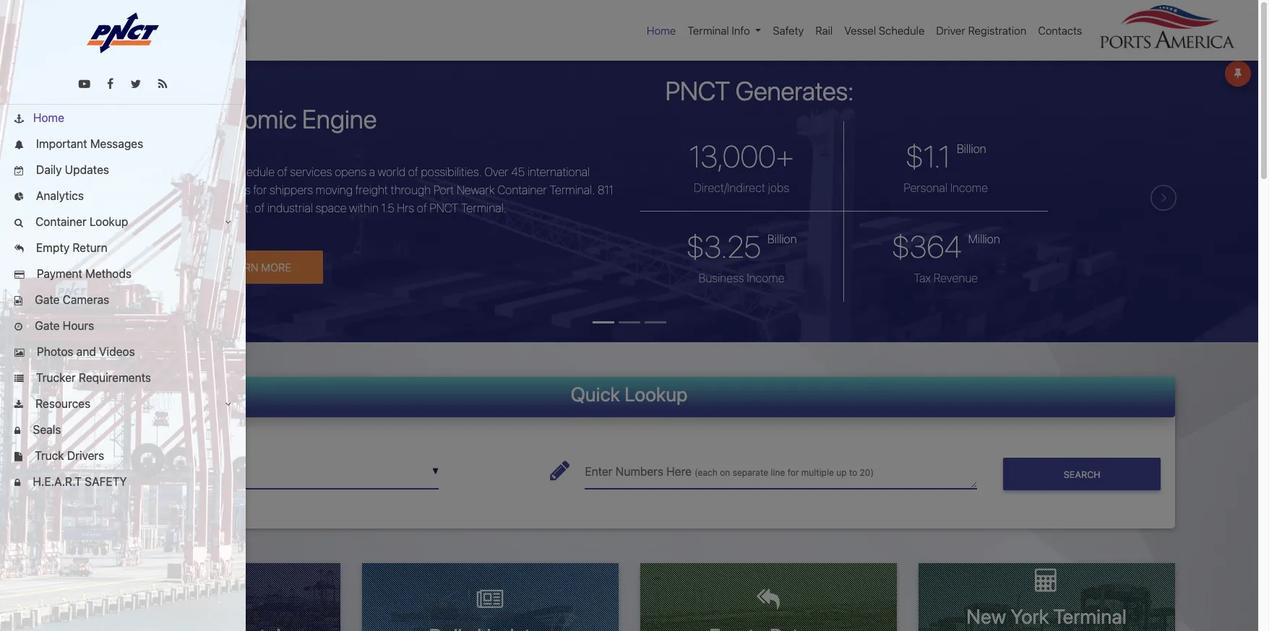Task type: describe. For each thing, give the bounding box(es) containing it.
freight
[[355, 184, 388, 197]]

space
[[316, 202, 347, 215]]

seals link
[[0, 417, 246, 443]]

business income
[[699, 272, 785, 285]]

world
[[378, 165, 406, 178]]

reply all image
[[14, 245, 24, 254]]

daily updates link
[[0, 157, 246, 183]]

tax revenue
[[914, 272, 978, 285]]

sq.ft.
[[223, 202, 252, 215]]

h.e.a.r.t safety link
[[0, 469, 246, 495]]

trucker requirements link
[[0, 365, 246, 391]]

opens
[[335, 165, 367, 178]]

list image
[[14, 375, 24, 384]]

payment methods
[[34, 267, 132, 281]]

billion for $3.25
[[768, 232, 797, 246]]

home link for safety link
[[641, 17, 682, 44]]

within
[[349, 202, 379, 215]]

calendar check o image
[[14, 167, 24, 176]]

videos
[[99, 346, 135, 359]]

angle down image for resources
[[225, 401, 231, 410]]

$364
[[892, 228, 962, 264]]

important messages
[[33, 137, 143, 150]]

13,000+
[[689, 138, 794, 174]]

$364 million
[[892, 228, 1000, 264]]

container lookup link
[[0, 209, 246, 235]]

terminal
[[1054, 605, 1127, 629]]

direct/indirect
[[694, 181, 766, 194]]

drivers
[[67, 450, 104, 463]]

resources
[[32, 398, 90, 411]]

driver registration link
[[931, 17, 1033, 44]]

york
[[1011, 605, 1049, 629]]

download image
[[14, 401, 23, 410]]

lock image
[[14, 479, 20, 489]]

welcome to port newmark container terminal image
[[0, 53, 1259, 423]]

schedule
[[228, 165, 275, 178]]

(each
[[695, 468, 718, 479]]

income for $3.25
[[747, 272, 785, 285]]

registration
[[968, 24, 1027, 37]]

trucker requirements
[[33, 372, 151, 385]]

gate for gate cameras
[[35, 294, 60, 307]]

quick for quick lookup
[[571, 383, 620, 406]]

economic
[[189, 103, 297, 134]]

photos and videos link
[[0, 339, 246, 365]]

pnct's schedule of services opens a world of possibilities.                                 over 45 international destinations for shippers moving freight through port newark container terminal.                                 811 million sq.ft. of industrial space within 1.5 hrs of pnct terminal.
[[189, 165, 614, 215]]

$1.1
[[906, 138, 951, 174]]

youtube play image
[[79, 78, 90, 90]]

through
[[391, 184, 431, 197]]

of up shippers
[[277, 165, 288, 178]]

payment
[[37, 267, 82, 281]]

methods
[[85, 267, 132, 281]]

contacts link
[[1033, 17, 1088, 44]]

numbers
[[616, 466, 664, 479]]

economic engine
[[189, 103, 377, 134]]

0 horizontal spatial terminal.
[[461, 202, 507, 215]]

1 horizontal spatial home
[[647, 24, 676, 37]]

resources link
[[0, 391, 246, 417]]

pnct inside pnct's schedule of services opens a world of possibilities.                                 over 45 international destinations for shippers moving freight through port newark container terminal.                                 811 million sq.ft. of industrial space within 1.5 hrs of pnct terminal.
[[430, 202, 459, 215]]

container lookup
[[32, 215, 128, 228]]

shippers
[[270, 184, 313, 197]]

analytics
[[33, 189, 84, 202]]

▼
[[432, 466, 439, 477]]

bell image
[[14, 141, 24, 150]]

destinations
[[189, 184, 251, 197]]

clock o image
[[14, 323, 22, 332]]

$3.25 billion
[[686, 228, 797, 264]]

45
[[511, 165, 525, 178]]

to
[[849, 468, 858, 479]]

photos
[[37, 346, 73, 359]]

vessel
[[845, 24, 876, 37]]

empty return
[[33, 241, 107, 254]]

important
[[36, 137, 87, 150]]

line
[[771, 468, 785, 479]]

empty
[[36, 241, 70, 254]]

for inside pnct's schedule of services opens a world of possibilities.                                 over 45 international destinations for shippers moving freight through port newark container terminal.                                 811 million sq.ft. of industrial space within 1.5 hrs of pnct terminal.
[[253, 184, 267, 197]]

credit card image
[[14, 271, 24, 280]]

million inside pnct's schedule of services opens a world of possibilities.                                 over 45 international destinations for shippers moving freight through port newark container terminal.                                 811 million sq.ft. of industrial space within 1.5 hrs of pnct terminal.
[[189, 202, 220, 215]]

photos and videos
[[34, 346, 135, 359]]

enter
[[585, 466, 613, 479]]

$1.1 billion
[[906, 138, 987, 174]]

photo image
[[14, 349, 24, 358]]

for inside enter numbers here (each on separate line for multiple up to 20)
[[788, 468, 799, 479]]

gate hours link
[[0, 313, 246, 339]]

h.e.a.r.t safety
[[30, 476, 127, 489]]

links
[[46, 24, 71, 37]]

rail
[[816, 24, 833, 37]]

payment methods link
[[0, 261, 246, 287]]

811
[[598, 184, 614, 197]]

pnct's
[[189, 165, 225, 178]]

13,000+ direct/indirect jobs
[[689, 138, 794, 194]]

truck drivers
[[32, 450, 104, 463]]

and
[[76, 346, 96, 359]]

anchor image
[[14, 115, 24, 124]]

quick lookup
[[571, 383, 688, 406]]



Task type: locate. For each thing, give the bounding box(es) containing it.
file movie o image
[[14, 297, 22, 306]]

truck drivers link
[[0, 443, 246, 469]]

gate up photos
[[35, 320, 60, 333]]

trucker
[[36, 372, 76, 385]]

0 horizontal spatial billion
[[768, 232, 797, 246]]

1 horizontal spatial container
[[498, 184, 547, 197]]

million
[[189, 202, 220, 215], [969, 232, 1000, 246]]

return
[[73, 241, 107, 254]]

1 gate from the top
[[35, 294, 60, 307]]

requirements
[[79, 372, 151, 385]]

rail link
[[810, 17, 839, 44]]

quick links
[[14, 24, 71, 37]]

0 vertical spatial home link
[[641, 17, 682, 44]]

1.5
[[381, 202, 395, 215]]

million up revenue
[[969, 232, 1000, 246]]

0 vertical spatial home
[[647, 24, 676, 37]]

of right sq.ft.
[[255, 202, 265, 215]]

terminal. down newark
[[461, 202, 507, 215]]

0 vertical spatial container
[[498, 184, 547, 197]]

1 horizontal spatial for
[[788, 468, 799, 479]]

0 vertical spatial angle down image
[[225, 218, 231, 228]]

home link
[[641, 17, 682, 44], [0, 105, 246, 131]]

twitter image
[[131, 78, 141, 90]]

generates:
[[736, 75, 854, 107]]

0 horizontal spatial home link
[[0, 105, 246, 131]]

separate
[[733, 468, 769, 479]]

seals
[[30, 424, 61, 437]]

$3.25
[[686, 228, 761, 264]]

1 horizontal spatial pnct
[[665, 75, 730, 107]]

income down $1.1 billion
[[951, 181, 988, 194]]

1 horizontal spatial lookup
[[625, 383, 688, 406]]

1 vertical spatial income
[[747, 272, 785, 285]]

for
[[253, 184, 267, 197], [788, 468, 799, 479]]

angle down image for container lookup
[[225, 218, 231, 228]]

0 horizontal spatial lookup
[[90, 215, 128, 228]]

quick for quick links
[[14, 24, 43, 37]]

0 horizontal spatial income
[[747, 272, 785, 285]]

business
[[699, 272, 744, 285]]

1 horizontal spatial million
[[969, 232, 1000, 246]]

20)
[[860, 468, 874, 479]]

gate down payment
[[35, 294, 60, 307]]

revenue
[[934, 272, 978, 285]]

1 angle down image from the top
[[225, 218, 231, 228]]

safety link
[[767, 17, 810, 44]]

tax
[[914, 272, 931, 285]]

None text field
[[136, 454, 439, 490], [585, 454, 978, 490], [136, 454, 439, 490], [585, 454, 978, 490]]

0 vertical spatial lookup
[[90, 215, 128, 228]]

facebook image
[[107, 78, 114, 90]]

personal
[[904, 181, 948, 194]]

port
[[434, 184, 454, 197]]

for right the line
[[788, 468, 799, 479]]

0 horizontal spatial million
[[189, 202, 220, 215]]

1 horizontal spatial quick
[[571, 383, 620, 406]]

search image
[[14, 219, 23, 228]]

container
[[498, 184, 547, 197], [35, 215, 87, 228]]

billion for $1.1
[[957, 142, 987, 155]]

0 vertical spatial for
[[253, 184, 267, 197]]

services
[[290, 165, 332, 178]]

vessel schedule
[[845, 24, 925, 37]]

million inside $364 million
[[969, 232, 1000, 246]]

quick links link
[[14, 22, 80, 39]]

home link for daily updates link
[[0, 105, 246, 131]]

2 gate from the top
[[35, 320, 60, 333]]

terminal.
[[550, 184, 595, 197], [461, 202, 507, 215]]

hrs
[[397, 202, 414, 215]]

container inside pnct's schedule of services opens a world of possibilities.                                 over 45 international destinations for shippers moving freight through port newark container terminal.                                 811 million sq.ft. of industrial space within 1.5 hrs of pnct terminal.
[[498, 184, 547, 197]]

income down $3.25 billion on the top right
[[747, 272, 785, 285]]

1 vertical spatial pnct
[[430, 202, 459, 215]]

empty return link
[[0, 235, 246, 261]]

updates
[[65, 163, 109, 176]]

quick
[[14, 24, 43, 37], [571, 383, 620, 406]]

1 vertical spatial container
[[35, 215, 87, 228]]

1 vertical spatial angle down image
[[225, 401, 231, 410]]

0 vertical spatial million
[[189, 202, 220, 215]]

lookup
[[90, 215, 128, 228], [625, 383, 688, 406]]

angle down image inside the resources link
[[225, 401, 231, 410]]

jobs
[[768, 181, 790, 194]]

lock image
[[14, 427, 20, 437]]

on
[[720, 468, 730, 479]]

gate cameras link
[[0, 287, 246, 313]]

1 horizontal spatial billion
[[957, 142, 987, 155]]

up
[[837, 468, 847, 479]]

1 vertical spatial for
[[788, 468, 799, 479]]

1 vertical spatial home link
[[0, 105, 246, 131]]

0 horizontal spatial home
[[33, 111, 64, 124]]

file image
[[14, 453, 22, 463]]

new
[[967, 605, 1006, 629]]

gate
[[35, 294, 60, 307], [35, 320, 60, 333]]

million down destinations
[[189, 202, 220, 215]]

0 vertical spatial quick
[[14, 24, 43, 37]]

1 vertical spatial billion
[[768, 232, 797, 246]]

0 horizontal spatial for
[[253, 184, 267, 197]]

conference
[[972, 630, 1073, 632]]

1 vertical spatial gate
[[35, 320, 60, 333]]

billion right $1.1
[[957, 142, 987, 155]]

new york terminal conference tariff
[[967, 605, 1127, 632]]

driver
[[937, 24, 966, 37]]

container down 45
[[498, 184, 547, 197]]

1 vertical spatial home
[[33, 111, 64, 124]]

0 vertical spatial terminal.
[[550, 184, 595, 197]]

truck
[[35, 450, 64, 463]]

0 vertical spatial billion
[[957, 142, 987, 155]]

billion down jobs
[[768, 232, 797, 246]]

daily
[[36, 163, 62, 176]]

1 vertical spatial million
[[969, 232, 1000, 246]]

income
[[951, 181, 988, 194], [747, 272, 785, 285]]

daily updates
[[33, 163, 109, 176]]

0 vertical spatial pnct
[[665, 75, 730, 107]]

billion inside $1.1 billion
[[957, 142, 987, 155]]

0 horizontal spatial pnct
[[430, 202, 459, 215]]

analytics link
[[0, 183, 246, 209]]

angle down image
[[225, 218, 231, 228], [225, 401, 231, 410]]

of right hrs
[[417, 202, 427, 215]]

pie chart image
[[14, 193, 24, 202]]

terminal. down international
[[550, 184, 595, 197]]

possibilities.
[[421, 165, 482, 178]]

hours
[[63, 320, 94, 333]]

gate hours
[[32, 320, 94, 333]]

h.e.a.r.t
[[33, 476, 82, 489]]

contacts
[[1038, 24, 1083, 37]]

0 horizontal spatial container
[[35, 215, 87, 228]]

1 horizontal spatial terminal.
[[550, 184, 595, 197]]

rss image
[[158, 78, 167, 90]]

of
[[277, 165, 288, 178], [408, 165, 418, 178], [255, 202, 265, 215], [417, 202, 427, 215]]

0 vertical spatial gate
[[35, 294, 60, 307]]

billion inside $3.25 billion
[[768, 232, 797, 246]]

pnct generates:
[[665, 75, 854, 107]]

gate cameras
[[32, 294, 109, 307]]

home
[[647, 24, 676, 37], [33, 111, 64, 124]]

0 horizontal spatial quick
[[14, 24, 43, 37]]

0 vertical spatial income
[[951, 181, 988, 194]]

2 angle down image from the top
[[225, 401, 231, 410]]

1 vertical spatial quick
[[571, 383, 620, 406]]

safety
[[85, 476, 127, 489]]

for down 'schedule'
[[253, 184, 267, 197]]

1 vertical spatial lookup
[[625, 383, 688, 406]]

newark
[[457, 184, 495, 197]]

container down analytics
[[35, 215, 87, 228]]

schedule
[[879, 24, 925, 37]]

lookup for quick lookup
[[625, 383, 688, 406]]

income for $1.1
[[951, 181, 988, 194]]

tariff
[[1078, 630, 1121, 632]]

industrial
[[267, 202, 313, 215]]

angle down image inside container lookup link
[[225, 218, 231, 228]]

multiple
[[802, 468, 834, 479]]

messages
[[90, 137, 143, 150]]

1 horizontal spatial income
[[951, 181, 988, 194]]

vessel schedule link
[[839, 17, 931, 44]]

gate for gate hours
[[35, 320, 60, 333]]

engine
[[302, 103, 377, 134]]

of up the through
[[408, 165, 418, 178]]

lookup for container lookup
[[90, 215, 128, 228]]

1 horizontal spatial home link
[[641, 17, 682, 44]]

here
[[667, 466, 692, 479]]

driver registration
[[937, 24, 1027, 37]]

1 vertical spatial terminal.
[[461, 202, 507, 215]]



Task type: vqa. For each thing, say whether or not it's contained in the screenshot.


